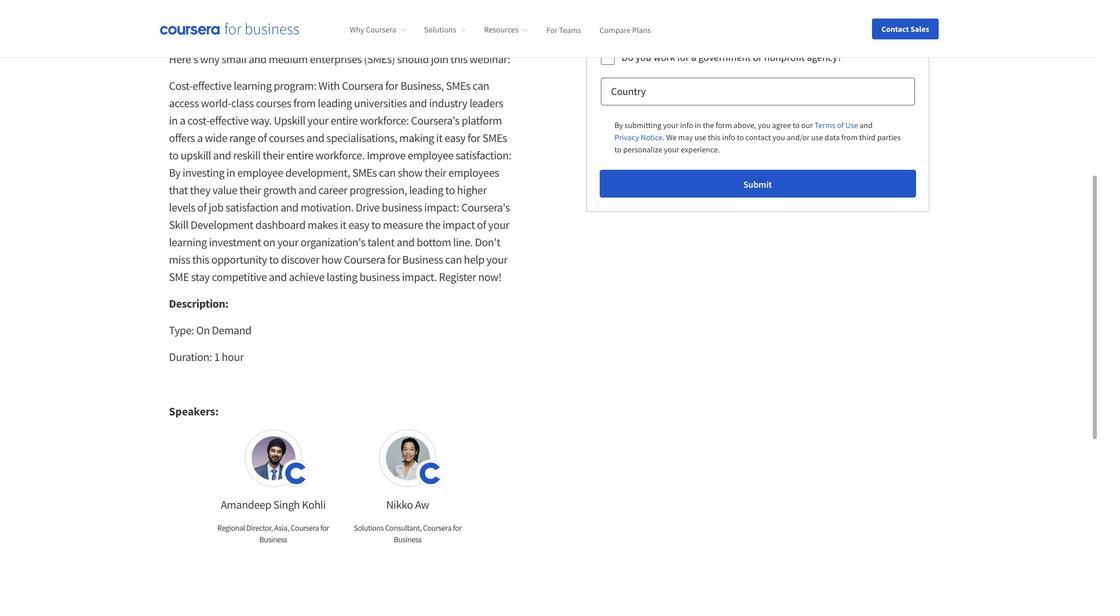 Task type: locate. For each thing, give the bounding box(es) containing it.
miss
[[169, 252, 190, 267]]

organization's
[[301, 235, 366, 249]]

you right do at the top
[[636, 50, 652, 64]]

on
[[196, 323, 210, 337]]

compare plans
[[600, 24, 651, 35]]

business inside cost-effective learning program: with coursera for business, smes can access world-class courses from leading universities and industry leaders in a cost-effective way. upskill your entire workforce: coursera's platform offers a wide range of courses and specialisations, making it easy for smes to upskill and reskill their entire workforce. improve employee satisfaction: by investing in employee development, smes can show their employees that they value their growth and career progression, leading to higher levels of job satisfaction and motivation. drive business impact: coursera's skill development dashboard makes it easy to measure the impact of your learning investment on your organization's talent and bottom line. don't miss this opportunity to discover how coursera for business can help your sme stay competitive and achieve lasting business impact. register now!
[[403, 252, 443, 267]]

to down above,
[[737, 132, 744, 143]]

1 vertical spatial this
[[708, 132, 721, 143]]

courses up way.
[[256, 96, 291, 110]]

1 horizontal spatial this
[[451, 52, 468, 66]]

and up third
[[860, 120, 873, 131]]

entire up development,
[[287, 148, 314, 162]]

0 horizontal spatial this
[[192, 252, 209, 267]]

solutions consultant, coursera for business
[[354, 523, 462, 545]]

the up bottom
[[425, 217, 441, 232]]

effective
[[193, 78, 232, 93], [210, 113, 249, 128]]

talent
[[368, 235, 395, 249]]

aw
[[415, 497, 429, 512]]

2 vertical spatial a
[[197, 130, 203, 145]]

0 horizontal spatial their
[[240, 183, 261, 197]]

can up register
[[445, 252, 462, 267]]

their up satisfaction
[[240, 183, 261, 197]]

from down use
[[842, 132, 858, 143]]

here's why small and medium enterprises (smes) should join this webinar:
[[169, 52, 511, 66]]

join
[[431, 52, 449, 66]]

you down agree to
[[773, 132, 786, 143]]

1 vertical spatial the
[[425, 217, 441, 232]]

motivation.
[[301, 200, 354, 215]]

why
[[200, 52, 220, 66]]

coursera's down industry
[[411, 113, 460, 128]]

employee
[[408, 148, 454, 162], [237, 165, 283, 180]]

coursera down aw
[[423, 523, 452, 533]]

1 horizontal spatial in
[[227, 165, 235, 180]]

of up the don't
[[477, 217, 486, 232]]

can down improve
[[379, 165, 396, 180]]

by up that
[[169, 165, 181, 180]]

singh
[[274, 497, 300, 512]]

smes up satisfaction:
[[483, 130, 507, 145]]

1 vertical spatial employee
[[237, 165, 283, 180]]

1 horizontal spatial you
[[758, 120, 771, 131]]

use
[[695, 132, 707, 143], [812, 132, 823, 143]]

to down on at left
[[269, 252, 279, 267]]

by submitting your info in the form above, you agree to our terms of use and privacy notice
[[615, 120, 875, 143]]

easy down drive
[[349, 217, 369, 232]]

amandeep
[[221, 497, 271, 512]]

0 horizontal spatial entire
[[287, 148, 314, 162]]

1 vertical spatial entire
[[287, 148, 314, 162]]

contact
[[882, 23, 909, 34]]

1 vertical spatial can
[[379, 165, 396, 180]]

it up organization's
[[340, 217, 347, 232]]

enterprises
[[310, 52, 362, 66]]

easy down platform
[[445, 130, 466, 145]]

of down way.
[[258, 130, 267, 145]]

levels
[[169, 200, 195, 215]]

parties
[[878, 132, 901, 143]]

coursera down talent
[[344, 252, 385, 267]]

for down platform
[[468, 130, 481, 145]]

a right work
[[692, 50, 697, 64]]

0 vertical spatial can
[[473, 78, 490, 93]]

0 horizontal spatial leading
[[318, 96, 352, 110]]

in up experience.
[[695, 120, 702, 131]]

0 vertical spatial from
[[294, 96, 316, 110]]

by up privacy notice
[[615, 120, 623, 131]]

0 horizontal spatial can
[[379, 165, 396, 180]]

employee down reskill
[[237, 165, 283, 180]]

0 horizontal spatial solutions
[[354, 523, 384, 533]]

2 use from the left
[[812, 132, 823, 143]]

1 vertical spatial business
[[360, 270, 400, 284]]

business down consultant,
[[394, 535, 422, 545]]

0 horizontal spatial from
[[294, 96, 316, 110]]

leading down with
[[318, 96, 352, 110]]

business down asia,
[[259, 535, 287, 545]]

2 horizontal spatial in
[[695, 120, 702, 131]]

1 horizontal spatial it
[[436, 130, 443, 145]]

of left job
[[197, 200, 207, 215]]

small
[[222, 52, 247, 66]]

0 horizontal spatial use
[[695, 132, 707, 143]]

1 vertical spatial by
[[169, 165, 181, 180]]

the
[[703, 120, 714, 131], [425, 217, 441, 232]]

value
[[213, 183, 237, 197]]

0 vertical spatial solutions
[[424, 24, 457, 35]]

1 horizontal spatial solutions
[[424, 24, 457, 35]]

1 vertical spatial coursera's
[[462, 200, 510, 215]]

business inside solutions consultant, coursera for business
[[394, 535, 422, 545]]

coursera right asia,
[[291, 523, 319, 533]]

1 horizontal spatial from
[[842, 132, 858, 143]]

by inside by submitting your info in the form above, you agree to our terms of use and privacy notice
[[615, 120, 623, 131]]

0 vertical spatial employee
[[408, 148, 454, 162]]

smes up progression,
[[352, 165, 377, 180]]

use left data
[[812, 132, 823, 143]]

higher
[[457, 183, 487, 197]]

0 vertical spatial smes
[[446, 78, 471, 93]]

1 vertical spatial solutions
[[354, 523, 384, 533]]

for inside solutions consultant, coursera for business
[[453, 523, 462, 533]]

for inside 'regional director, asia, coursera for business'
[[320, 523, 329, 533]]

now!
[[478, 270, 502, 284]]

2 horizontal spatial smes
[[483, 130, 507, 145]]

2 vertical spatial you
[[773, 132, 786, 143]]

info inside . we may use this info to contact you and/or use data from third parties to personalize your experience.
[[723, 132, 736, 143]]

their right reskill
[[263, 148, 284, 162]]

1 vertical spatial you
[[758, 120, 771, 131]]

for down the kohli
[[320, 523, 329, 533]]

business up impact. at the left top
[[403, 252, 443, 267]]

business inside 'regional director, asia, coursera for business'
[[259, 535, 287, 545]]

in up offers
[[169, 113, 178, 128]]

0 horizontal spatial the
[[425, 217, 441, 232]]

solutions inside solutions consultant, coursera for business
[[354, 523, 384, 533]]

use
[[846, 120, 858, 131]]

this inside cost-effective learning program: with coursera for business, smes can access world-class courses from leading universities and industry leaders in a cost-effective way. upskill your entire workforce: coursera's platform offers a wide range of courses and specialisations, making it easy for smes to upskill and reskill their entire workforce. improve employee satisfaction: by investing in employee development, smes can show their employees that they value their growth and career progression, leading to higher levels of job satisfaction and motivation. drive business impact: coursera's skill development dashboard makes it easy to measure the impact of your learning investment on your organization's talent and bottom line. don't miss this opportunity to discover how coursera for business can help your sme stay competitive and achieve lasting business impact. register now!
[[192, 252, 209, 267]]

business
[[403, 252, 443, 267], [259, 535, 287, 545], [394, 535, 422, 545]]

0 vertical spatial it
[[436, 130, 443, 145]]

impact:
[[424, 200, 459, 215]]

learning up miss
[[169, 235, 207, 249]]

in up value
[[227, 165, 235, 180]]

1 horizontal spatial by
[[615, 120, 623, 131]]

in
[[169, 113, 178, 128], [695, 120, 702, 131], [227, 165, 235, 180]]

0 vertical spatial learning
[[234, 78, 272, 93]]

0 vertical spatial the
[[703, 120, 714, 131]]

your
[[308, 113, 329, 128], [663, 120, 679, 131], [664, 145, 680, 155], [489, 217, 510, 232], [278, 235, 299, 249], [487, 252, 508, 267]]

nikko aw
[[386, 497, 429, 512]]

0 vertical spatial by
[[615, 120, 623, 131]]

learning up class
[[234, 78, 272, 93]]

2 horizontal spatial this
[[708, 132, 721, 143]]

dashboard
[[256, 217, 306, 232]]

it right making
[[436, 130, 443, 145]]

1 vertical spatial easy
[[349, 217, 369, 232]]

2 vertical spatial their
[[240, 183, 261, 197]]

your down . we
[[664, 145, 680, 155]]

2 vertical spatial can
[[445, 252, 462, 267]]

coursera up universities
[[342, 78, 384, 93]]

2 horizontal spatial can
[[473, 78, 490, 93]]

investment
[[209, 235, 261, 249]]

consultant,
[[385, 523, 422, 533]]

your inside by submitting your info in the form above, you agree to our terms of use and privacy notice
[[663, 120, 679, 131]]

employees
[[449, 165, 499, 180]]

and down wide
[[213, 148, 231, 162]]

wide
[[205, 130, 227, 145]]

1 horizontal spatial leading
[[409, 183, 444, 197]]

0 vertical spatial effective
[[193, 78, 232, 93]]

2 vertical spatial this
[[192, 252, 209, 267]]

coursera's down the higher
[[462, 200, 510, 215]]

info down form in the top right of the page
[[723, 132, 736, 143]]

0 horizontal spatial easy
[[349, 217, 369, 232]]

this down form in the top right of the page
[[708, 132, 721, 143]]

sales
[[911, 23, 930, 34]]

business up measure
[[382, 200, 422, 215]]

competitive
[[212, 270, 267, 284]]

terms of
[[815, 120, 844, 131]]

you up contact
[[758, 120, 771, 131]]

2 horizontal spatial a
[[692, 50, 697, 64]]

compare plans link
[[600, 24, 651, 35]]

1 horizontal spatial the
[[703, 120, 714, 131]]

1 horizontal spatial easy
[[445, 130, 466, 145]]

Do you work for a government or nonprofit agency? checkbox
[[601, 51, 615, 65]]

investing
[[183, 165, 225, 180]]

business down talent
[[360, 270, 400, 284]]

should
[[397, 52, 429, 66]]

effective up world-
[[193, 78, 232, 93]]

effective down world-
[[210, 113, 249, 128]]

a left wide
[[197, 130, 203, 145]]

0 horizontal spatial by
[[169, 165, 181, 180]]

0 vertical spatial this
[[451, 52, 468, 66]]

for right work
[[677, 50, 690, 64]]

1 horizontal spatial info
[[723, 132, 736, 143]]

1 horizontal spatial learning
[[234, 78, 272, 93]]

smes
[[446, 78, 471, 93], [483, 130, 507, 145], [352, 165, 377, 180]]

the inside cost-effective learning program: with coursera for business, smes can access world-class courses from leading universities and industry leaders in a cost-effective way. upskill your entire workforce: coursera's platform offers a wide range of courses and specialisations, making it easy for smes to upskill and reskill their entire workforce. improve employee satisfaction: by investing in employee development, smes can show their employees that they value their growth and career progression, leading to higher levels of job satisfaction and motivation. drive business impact: coursera's skill development dashboard makes it easy to measure the impact of your learning investment on your organization's talent and bottom line. don't miss this opportunity to discover how coursera for business can help your sme stay competitive and achieve lasting business impact. register now!
[[425, 217, 441, 232]]

1 vertical spatial their
[[425, 165, 447, 180]]

for right consultant,
[[453, 523, 462, 533]]

of
[[258, 130, 267, 145], [197, 200, 207, 215], [477, 217, 486, 232]]

solutions for solutions consultant, coursera for business
[[354, 523, 384, 533]]

0 horizontal spatial learning
[[169, 235, 207, 249]]

your right the upskill
[[308, 113, 329, 128]]

use up experience.
[[695, 132, 707, 143]]

0 vertical spatial entire
[[331, 113, 358, 128]]

0 vertical spatial easy
[[445, 130, 466, 145]]

1 horizontal spatial coursera's
[[462, 200, 510, 215]]

1 vertical spatial it
[[340, 217, 347, 232]]

1 horizontal spatial their
[[263, 148, 284, 162]]

industry
[[429, 96, 468, 110]]

satisfaction:
[[456, 148, 512, 162]]

1 vertical spatial learning
[[169, 235, 207, 249]]

workforce:
[[360, 113, 409, 128]]

nikko
[[386, 497, 413, 512]]

from down program:
[[294, 96, 316, 110]]

1 vertical spatial info
[[723, 132, 736, 143]]

employee down making
[[408, 148, 454, 162]]

1 vertical spatial a
[[180, 113, 185, 128]]

2 horizontal spatial you
[[773, 132, 786, 143]]

to
[[737, 132, 744, 143], [615, 145, 622, 155], [169, 148, 179, 162], [446, 183, 455, 197], [371, 217, 381, 232], [269, 252, 279, 267]]

to up impact:
[[446, 183, 455, 197]]

a left cost-
[[180, 113, 185, 128]]

this inside . we may use this info to contact you and/or use data from third parties to personalize your experience.
[[708, 132, 721, 143]]

0 horizontal spatial smes
[[352, 165, 377, 180]]

coursera for business image
[[160, 23, 299, 35]]

leading
[[318, 96, 352, 110], [409, 183, 444, 197]]

satisfaction
[[226, 200, 279, 215]]

their right show
[[425, 165, 447, 180]]

it
[[436, 130, 443, 145], [340, 217, 347, 232]]

courses down the upskill
[[269, 130, 304, 145]]

0 horizontal spatial of
[[197, 200, 207, 215]]

above,
[[734, 120, 757, 131]]

0 horizontal spatial in
[[169, 113, 178, 128]]

leading up impact:
[[409, 183, 444, 197]]

from
[[294, 96, 316, 110], [842, 132, 858, 143]]

do you work for a government or nonprofit agency?
[[622, 50, 842, 64]]

webinar:
[[470, 52, 511, 66]]

solutions left consultant,
[[354, 523, 384, 533]]

program:
[[274, 78, 317, 93]]

Phone Number telephone field
[[765, 8, 915, 36]]

1 horizontal spatial use
[[812, 132, 823, 143]]

2 horizontal spatial of
[[477, 217, 486, 232]]

their
[[263, 148, 284, 162], [425, 165, 447, 180], [240, 183, 261, 197]]

by
[[615, 120, 623, 131], [169, 165, 181, 180]]

the left form in the top right of the page
[[703, 120, 714, 131]]

here's
[[169, 52, 198, 66]]

0 vertical spatial of
[[258, 130, 267, 145]]

do
[[622, 50, 634, 64]]

smes up industry
[[446, 78, 471, 93]]

1 horizontal spatial can
[[445, 252, 462, 267]]

your up . we
[[663, 120, 679, 131]]

can up leaders
[[473, 78, 490, 93]]

0 horizontal spatial info
[[680, 120, 694, 131]]

0 vertical spatial leading
[[318, 96, 352, 110]]

data
[[825, 132, 840, 143]]

2 horizontal spatial their
[[425, 165, 447, 180]]

solutions
[[424, 24, 457, 35], [354, 523, 384, 533]]

solutions up join
[[424, 24, 457, 35]]

for
[[677, 50, 690, 64], [386, 78, 398, 93], [468, 130, 481, 145], [388, 252, 400, 267], [320, 523, 329, 533], [453, 523, 462, 533]]

this up stay
[[192, 252, 209, 267]]

0 horizontal spatial coursera's
[[411, 113, 460, 128]]

size
[[655, 15, 671, 28]]

drive
[[356, 200, 380, 215]]

this right join
[[451, 52, 468, 66]]

for teams
[[547, 24, 581, 35]]

for down talent
[[388, 252, 400, 267]]

0 horizontal spatial it
[[340, 217, 347, 232]]

and down measure
[[397, 235, 415, 249]]

info up may
[[680, 120, 694, 131]]

coursera's
[[411, 113, 460, 128], [462, 200, 510, 215]]

terms of use link
[[815, 120, 858, 132]]

asia,
[[274, 523, 289, 533]]

0 horizontal spatial you
[[636, 50, 652, 64]]

0 vertical spatial info
[[680, 120, 694, 131]]

entire up specialisations,
[[331, 113, 358, 128]]



Task type: vqa. For each thing, say whether or not it's contained in the screenshot.
bottommost 'at'
no



Task type: describe. For each thing, give the bounding box(es) containing it.
0 vertical spatial their
[[263, 148, 284, 162]]

work
[[654, 50, 675, 64]]

business,
[[401, 78, 444, 93]]

why coursera link
[[350, 24, 406, 35]]

submit button
[[600, 170, 916, 198]]

resources link
[[484, 24, 528, 35]]

privacy notice
[[615, 132, 663, 143]]

upskill
[[181, 148, 211, 162]]

your inside . we may use this info to contact you and/or use data from third parties to personalize your experience.
[[664, 145, 680, 155]]

class
[[231, 96, 254, 110]]

1 horizontal spatial entire
[[331, 113, 358, 128]]

platform
[[462, 113, 502, 128]]

cost-
[[188, 113, 210, 128]]

your right on at left
[[278, 235, 299, 249]]

in inside by submitting your info in the form above, you agree to our terms of use and privacy notice
[[695, 120, 702, 131]]

and up workforce.
[[307, 130, 325, 145]]

don't
[[475, 235, 501, 249]]

for teams link
[[547, 24, 581, 35]]

making
[[399, 130, 434, 145]]

company
[[611, 15, 653, 28]]

1 horizontal spatial smes
[[446, 78, 471, 93]]

that
[[169, 183, 188, 197]]

and down development,
[[299, 183, 317, 197]]

may
[[679, 132, 693, 143]]

1 vertical spatial of
[[197, 200, 207, 215]]

from inside . we may use this info to contact you and/or use data from third parties to personalize your experience.
[[842, 132, 858, 143]]

type: on demand
[[169, 323, 252, 337]]

third
[[860, 132, 876, 143]]

cost-
[[169, 78, 193, 93]]

2 vertical spatial smes
[[352, 165, 377, 180]]

upskill
[[274, 113, 306, 128]]

to down offers
[[169, 148, 179, 162]]

2 vertical spatial of
[[477, 217, 486, 232]]

your up the don't
[[489, 217, 510, 232]]

and inside by submitting your info in the form above, you agree to our terms of use and privacy notice
[[860, 120, 873, 131]]

experience.
[[681, 145, 720, 155]]

company size
[[611, 15, 671, 28]]

by inside cost-effective learning program: with coursera for business, smes can access world-class courses from leading universities and industry leaders in a cost-effective way. upskill your entire workforce: coursera's platform offers a wide range of courses and specialisations, making it easy for smes to upskill and reskill their entire workforce. improve employee satisfaction: by investing in employee development, smes can show their employees that they value their growth and career progression, leading to higher levels of job satisfaction and motivation. drive business impact: coursera's skill development dashboard makes it easy to measure the impact of your learning investment on your organization's talent and bottom line. don't miss this opportunity to discover how coursera for business can help your sme stay competitive and achieve lasting business impact. register now!
[[169, 165, 181, 180]]

demand
[[212, 323, 252, 337]]

(smes)
[[364, 52, 395, 66]]

1 vertical spatial courses
[[269, 130, 304, 145]]

our
[[802, 120, 813, 131]]

or
[[753, 50, 763, 64]]

compare
[[600, 24, 631, 35]]

contact
[[746, 132, 771, 143]]

plans
[[632, 24, 651, 35]]

progression,
[[350, 183, 407, 197]]

submitting
[[625, 120, 662, 131]]

and right small
[[249, 52, 267, 66]]

teams
[[559, 24, 581, 35]]

0 vertical spatial you
[[636, 50, 652, 64]]

description:
[[169, 296, 228, 311]]

0 vertical spatial business
[[382, 200, 422, 215]]

regional
[[217, 523, 245, 533]]

skill
[[169, 217, 189, 232]]

access
[[169, 96, 199, 110]]

you inside by submitting your info in the form above, you agree to our terms of use and privacy notice
[[758, 120, 771, 131]]

development,
[[286, 165, 350, 180]]

universities
[[354, 96, 407, 110]]

resources
[[484, 24, 519, 35]]

1 horizontal spatial of
[[258, 130, 267, 145]]

reskill
[[233, 148, 261, 162]]

growth
[[263, 183, 297, 197]]

duration:
[[169, 350, 212, 364]]

amandeep singh kohli
[[221, 497, 326, 512]]

1 horizontal spatial a
[[197, 130, 203, 145]]

duration: 1 hour
[[169, 350, 244, 364]]

to down 'privacy notice' link
[[615, 145, 622, 155]]

0 vertical spatial courses
[[256, 96, 291, 110]]

1 use from the left
[[695, 132, 707, 143]]

hour
[[222, 350, 244, 364]]

1
[[214, 350, 220, 364]]

regional director, asia, coursera for business
[[217, 523, 329, 545]]

achieve
[[289, 270, 325, 284]]

0 horizontal spatial a
[[180, 113, 185, 128]]

cost-effective learning program: with coursera for business, smes can access world-class courses from leading universities and industry leaders in a cost-effective way. upskill your entire workforce: coursera's platform offers a wide range of courses and specialisations, making it easy for smes to upskill and reskill their entire workforce. improve employee satisfaction: by investing in employee development, smes can show their employees that they value their growth and career progression, leading to higher levels of job satisfaction and motivation. drive business impact: coursera's skill development dashboard makes it easy to measure the impact of your learning investment on your organization's talent and bottom line. don't miss this opportunity to discover how coursera for business can help your sme stay competitive and achieve lasting business impact. register now!
[[169, 78, 512, 284]]

0 vertical spatial a
[[692, 50, 697, 64]]

solutions for solutions link
[[424, 24, 457, 35]]

specialisations,
[[327, 130, 397, 145]]

director,
[[246, 523, 273, 533]]

impact
[[443, 217, 475, 232]]

for
[[547, 24, 558, 35]]

line.
[[453, 235, 473, 249]]

nonprofit
[[765, 50, 805, 64]]

why coursera
[[350, 24, 396, 35]]

and/or
[[787, 132, 810, 143]]

your up now!
[[487, 252, 508, 267]]

the inside by submitting your info in the form above, you agree to our terms of use and privacy notice
[[703, 120, 714, 131]]

coursera right why on the left top
[[366, 24, 396, 35]]

and up dashboard
[[281, 200, 299, 215]]

from inside cost-effective learning program: with coursera for business, smes can access world-class courses from leading universities and industry leaders in a cost-effective way. upskill your entire workforce: coursera's platform offers a wide range of courses and specialisations, making it easy for smes to upskill and reskill their entire workforce. improve employee satisfaction: by investing in employee development, smes can show their employees that they value their growth and career progression, leading to higher levels of job satisfaction and motivation. drive business impact: coursera's skill development dashboard makes it easy to measure the impact of your learning investment on your organization's talent and bottom line. don't miss this opportunity to discover how coursera for business can help your sme stay competitive and achieve lasting business impact. register now!
[[294, 96, 316, 110]]

range
[[229, 130, 256, 145]]

0 vertical spatial coursera's
[[411, 113, 460, 128]]

1 horizontal spatial employee
[[408, 148, 454, 162]]

to up talent
[[371, 217, 381, 232]]

0 horizontal spatial employee
[[237, 165, 283, 180]]

form
[[716, 120, 732, 131]]

coursera inside 'regional director, asia, coursera for business'
[[291, 523, 319, 533]]

makes
[[308, 217, 338, 232]]

discover
[[281, 252, 320, 267]]

and down discover
[[269, 270, 287, 284]]

1 vertical spatial leading
[[409, 183, 444, 197]]

stay
[[191, 270, 210, 284]]

coursera inside solutions consultant, coursera for business
[[423, 523, 452, 533]]

on
[[263, 235, 275, 249]]

medium
[[269, 52, 308, 66]]

speakers:
[[169, 404, 219, 419]]

world-
[[201, 96, 231, 110]]

show
[[398, 165, 423, 180]]

contact sales button
[[873, 18, 939, 39]]

contact sales
[[882, 23, 930, 34]]

info inside by submitting your info in the form above, you agree to our terms of use and privacy notice
[[680, 120, 694, 131]]

opportunity
[[211, 252, 267, 267]]

privacy notice link
[[615, 132, 663, 144]]

. we
[[663, 132, 677, 143]]

and down business,
[[409, 96, 427, 110]]

government
[[699, 50, 751, 64]]

you inside . we may use this info to contact you and/or use data from third parties to personalize your experience.
[[773, 132, 786, 143]]

for up universities
[[386, 78, 398, 93]]

1 vertical spatial effective
[[210, 113, 249, 128]]

1 vertical spatial smes
[[483, 130, 507, 145]]



